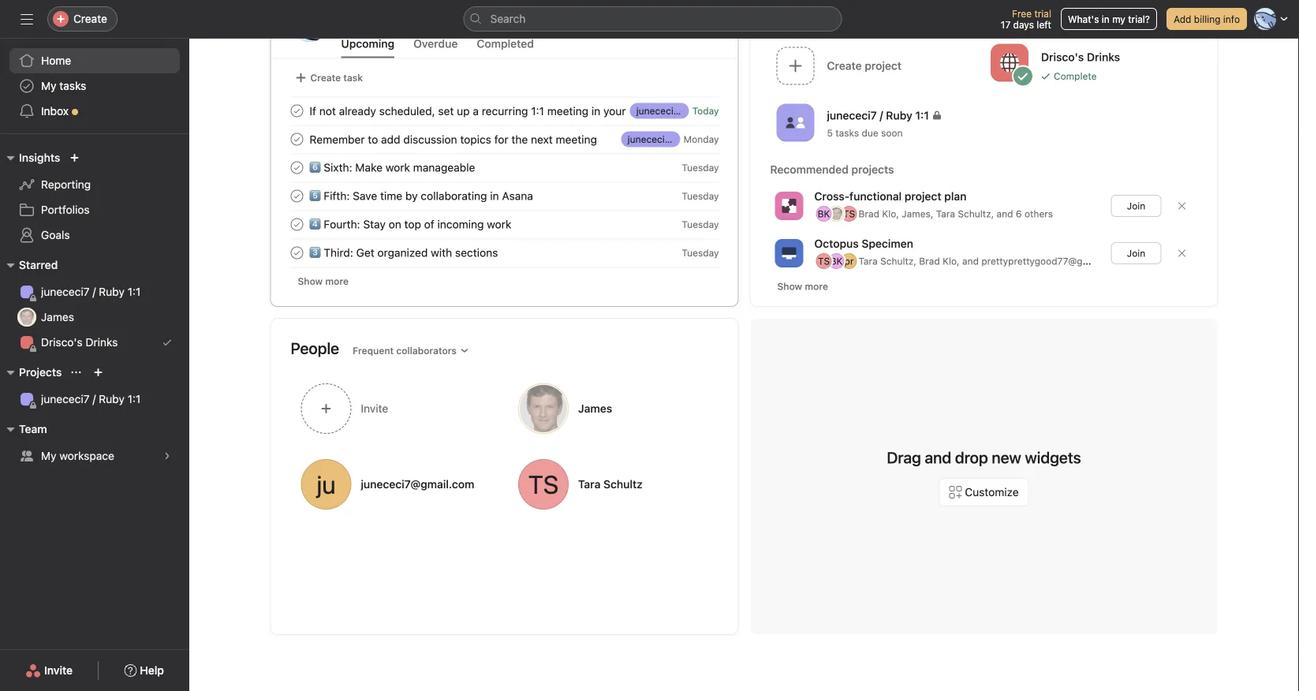 Task type: describe. For each thing, give the bounding box(es) containing it.
join button for cross-functional project plan
[[1112, 195, 1162, 217]]

info
[[1224, 13, 1241, 24]]

search list box
[[464, 6, 843, 32]]

starred element
[[0, 251, 189, 358]]

ruby up soon
[[887, 109, 913, 122]]

0 horizontal spatial and
[[925, 448, 952, 467]]

1 horizontal spatial show more button
[[771, 275, 836, 298]]

4️⃣ fourth: stay on top of incoming work
[[310, 218, 512, 231]]

/ inside "projects" element
[[93, 393, 96, 406]]

completed image for 5️⃣
[[288, 187, 307, 206]]

drinks inside starred 'element'
[[86, 336, 118, 349]]

dismiss recommendation image for octopus specimen
[[1178, 249, 1187, 258]]

reporting
[[41, 178, 91, 191]]

completed image for 3️⃣
[[288, 243, 307, 262]]

junececi7 / ruby 1:1 link inside "projects" element
[[9, 387, 180, 412]]

customize button
[[940, 478, 1030, 507]]

portfolios link
[[9, 197, 180, 223]]

calendar
[[629, 104, 673, 117]]

starred button
[[0, 256, 58, 275]]

add
[[1174, 13, 1192, 24]]

time
[[380, 189, 403, 202]]

home link
[[9, 48, 180, 73]]

0 vertical spatial brad
[[859, 208, 880, 219]]

0 horizontal spatial show more button
[[291, 270, 356, 292]]

invite button
[[291, 374, 502, 444]]

stay
[[363, 218, 386, 231]]

completed image for remember
[[288, 130, 307, 149]]

more for left show more 'button'
[[326, 276, 349, 287]]

1 horizontal spatial brad
[[920, 256, 941, 267]]

plan
[[945, 190, 967, 203]]

if
[[310, 104, 317, 117]]

0 vertical spatial and
[[997, 208, 1014, 219]]

completed image for 6️⃣
[[288, 158, 307, 177]]

manageable
[[413, 161, 475, 174]]

completed checkbox for 5️⃣
[[288, 187, 307, 206]]

0 horizontal spatial show more
[[298, 276, 349, 287]]

top
[[405, 218, 421, 231]]

set
[[438, 104, 454, 117]]

help button
[[114, 657, 174, 685]]

project
[[905, 190, 942, 203]]

a
[[473, 104, 479, 117]]

sections
[[455, 246, 498, 259]]

tuesday for 6️⃣ sixth: make work manageable
[[682, 162, 719, 173]]

junececi7 / ruby 1:1 link up drisco's drinks link
[[9, 279, 180, 305]]

with
[[431, 246, 452, 259]]

1:1 down today button
[[704, 134, 716, 145]]

completed checkbox for 3️⃣
[[288, 243, 307, 262]]

left
[[1037, 19, 1052, 30]]

junececi7 down calendar
[[628, 134, 671, 145]]

0 vertical spatial tara
[[937, 208, 956, 219]]

teams element
[[0, 415, 189, 472]]

new project or portfolio image
[[93, 368, 103, 377]]

0 vertical spatial ja
[[832, 208, 842, 219]]

collaborating
[[421, 189, 487, 202]]

james button
[[508, 374, 719, 444]]

/ inside starred 'element'
[[93, 285, 96, 298]]

free
[[1013, 8, 1032, 19]]

recommended projects
[[771, 163, 895, 176]]

of
[[424, 218, 435, 231]]

if not already scheduled, set up a recurring 1:1 meeting in your calendar
[[310, 104, 673, 117]]

completed
[[477, 37, 534, 50]]

what's in my trial? button
[[1062, 8, 1158, 30]]

0 horizontal spatial ts
[[818, 256, 830, 267]]

junececi7 / ruby 1:1 down calendar
[[628, 134, 716, 145]]

brad klo, james, tara schultz, and 6 others
[[859, 208, 1054, 219]]

0 vertical spatial bk
[[818, 208, 831, 219]]

free trial 17 days left
[[1001, 8, 1052, 30]]

the
[[512, 133, 528, 146]]

5️⃣
[[310, 189, 321, 202]]

puzzle image
[[783, 199, 797, 213]]

projects element
[[0, 358, 189, 415]]

invite inside button
[[44, 664, 73, 677]]

tuesday button for 6️⃣ sixth: make work manageable
[[682, 162, 719, 173]]

17
[[1001, 19, 1011, 30]]

on
[[389, 218, 402, 231]]

5️⃣ fifth: save time by collaborating in asana
[[310, 189, 533, 202]]

4️⃣
[[310, 218, 321, 231]]

5
[[828, 127, 833, 138]]

insights button
[[0, 148, 60, 167]]

create button
[[47, 6, 118, 32]]

new image
[[70, 153, 79, 163]]

drisco's drinks inside starred 'element'
[[41, 336, 118, 349]]

tuesday button for 3️⃣ third: get organized with sections
[[682, 247, 719, 258]]

not
[[320, 104, 336, 117]]

people
[[291, 339, 339, 358]]

create task button
[[291, 67, 367, 89]]

/ up soon
[[880, 109, 884, 122]]

add billing info
[[1174, 13, 1241, 24]]

1:1 up next
[[531, 104, 545, 117]]

home
[[41, 54, 71, 67]]

junececi7 / ruby 1:1 link up monday button
[[630, 103, 724, 119]]

asana
[[502, 189, 533, 202]]

what's
[[1069, 13, 1100, 24]]

0 horizontal spatial tara
[[859, 256, 878, 267]]

1 vertical spatial and
[[963, 256, 979, 267]]

my tasks
[[41, 79, 86, 92]]

more for the rightmost show more 'button'
[[805, 281, 829, 292]]

create for create
[[73, 12, 107, 25]]

tasks for 5
[[836, 127, 860, 138]]

save
[[353, 189, 377, 202]]

my workspace link
[[9, 444, 180, 469]]

overdue button
[[414, 37, 458, 58]]

6️⃣
[[310, 161, 321, 174]]

1 horizontal spatial ts
[[844, 208, 856, 219]]

people image
[[787, 113, 805, 132]]

fifth:
[[324, 189, 350, 202]]

create task
[[311, 72, 363, 83]]

tuesday button for 4️⃣ fourth: stay on top of incoming work
[[682, 219, 719, 230]]

insights
[[19, 151, 60, 164]]

recurring
[[482, 104, 528, 117]]

workspace
[[59, 449, 114, 463]]

functional
[[850, 190, 902, 203]]

pr
[[845, 256, 854, 267]]

prettyprettygood77@gmail.com
[[982, 256, 1123, 267]]

topics
[[460, 133, 492, 146]]

help
[[140, 664, 164, 677]]

to
[[368, 133, 378, 146]]

due
[[862, 127, 879, 138]]

ja inside starred 'element'
[[22, 312, 32, 323]]

octopus specimen
[[815, 237, 914, 250]]

discussion
[[404, 133, 457, 146]]

junececi7 / ruby 1:1 up the due
[[828, 109, 930, 122]]

tasks for my
[[59, 79, 86, 92]]



Task type: locate. For each thing, give the bounding box(es) containing it.
in inside button
[[1102, 13, 1110, 24]]

completed checkbox for remember
[[288, 130, 307, 149]]

junececi7 / ruby 1:1 link down new project or portfolio image
[[9, 387, 180, 412]]

1 horizontal spatial show
[[778, 281, 803, 292]]

my down team on the bottom left of page
[[41, 449, 56, 463]]

join for cross-functional project plan
[[1128, 200, 1146, 212]]

5 tasks due soon
[[828, 127, 903, 138]]

for
[[495, 133, 509, 146]]

organized
[[378, 246, 428, 259]]

1 vertical spatial drisco's drinks
[[41, 336, 118, 349]]

work down asana
[[487, 218, 512, 231]]

tasks down home
[[59, 79, 86, 92]]

task
[[344, 72, 363, 83]]

hide sidebar image
[[21, 13, 33, 25]]

/ left today button
[[682, 105, 685, 116]]

remember
[[310, 133, 365, 146]]

cross-
[[815, 190, 850, 203]]

0 horizontal spatial drinks
[[86, 336, 118, 349]]

completed checkbox left remember
[[288, 130, 307, 149]]

show more button down 3️⃣
[[291, 270, 356, 292]]

more
[[326, 276, 349, 287], [805, 281, 829, 292]]

drag
[[887, 448, 922, 467]]

0 vertical spatial completed image
[[288, 158, 307, 177]]

1 completed checkbox from the top
[[288, 101, 307, 120]]

2 tuesday from the top
[[682, 191, 719, 202]]

0 vertical spatial drinks
[[1088, 51, 1121, 64]]

0 vertical spatial dismiss recommendation image
[[1178, 201, 1187, 211]]

1 horizontal spatial klo,
[[943, 256, 960, 267]]

completed image left 4️⃣
[[288, 215, 307, 234]]

already
[[339, 104, 376, 117]]

1:1 up drisco's drinks link
[[128, 285, 141, 298]]

1:1 up monday button
[[713, 105, 724, 116]]

2 vertical spatial completed checkbox
[[288, 215, 307, 234]]

1 vertical spatial completed image
[[288, 130, 307, 149]]

completed image
[[288, 101, 307, 120], [288, 130, 307, 149], [288, 215, 307, 234]]

tasks inside 'global' element
[[59, 79, 86, 92]]

2 completed checkbox from the top
[[288, 187, 307, 206]]

ruby up drisco's drinks link
[[99, 285, 125, 298]]

0 vertical spatial schultz,
[[958, 208, 995, 219]]

junececi7 / ruby 1:1 down new project or portfolio image
[[41, 393, 141, 406]]

completed image left remember
[[288, 130, 307, 149]]

junececi7 / ruby 1:1
[[637, 105, 724, 116], [828, 109, 930, 122], [628, 134, 716, 145], [41, 285, 141, 298], [41, 393, 141, 406]]

3 completed checkbox from the top
[[288, 215, 307, 234]]

my tasks link
[[9, 73, 180, 99]]

completed image left if
[[288, 101, 307, 120]]

junececi7@gmail.com
[[361, 478, 475, 491]]

join for octopus specimen
[[1128, 248, 1146, 259]]

brad down the 'functional'
[[859, 208, 880, 219]]

junececi7 up 5 tasks due soon
[[828, 109, 877, 122]]

completed checkbox left 5️⃣
[[288, 187, 307, 206]]

more down third:
[[326, 276, 349, 287]]

in left your
[[592, 104, 601, 117]]

frequent
[[353, 345, 394, 356]]

1 vertical spatial my
[[41, 449, 56, 463]]

work down the add
[[386, 161, 410, 174]]

0 horizontal spatial create
[[73, 12, 107, 25]]

Completed checkbox
[[288, 130, 307, 149], [288, 187, 307, 206], [288, 243, 307, 262]]

0 horizontal spatial drisco's drinks
[[41, 336, 118, 349]]

work
[[386, 161, 410, 174], [487, 218, 512, 231]]

1 horizontal spatial drisco's drinks
[[1042, 51, 1121, 64]]

insights element
[[0, 144, 189, 251]]

1 vertical spatial work
[[487, 218, 512, 231]]

ja down the cross-
[[832, 208, 842, 219]]

Completed checkbox
[[288, 101, 307, 120], [288, 158, 307, 177], [288, 215, 307, 234]]

show more down 3️⃣
[[298, 276, 349, 287]]

completed checkbox left 6️⃣
[[288, 158, 307, 177]]

my inside 'global' element
[[41, 79, 56, 92]]

junececi7
[[637, 105, 679, 116], [828, 109, 877, 122], [628, 134, 671, 145], [41, 285, 90, 298], [41, 393, 90, 406]]

customize
[[966, 486, 1019, 499]]

join button
[[1112, 195, 1162, 217], [1112, 242, 1162, 264]]

drisco's drinks up complete
[[1042, 51, 1121, 64]]

1:1 up teams element
[[128, 393, 141, 406]]

upcoming button
[[341, 37, 395, 58]]

0 vertical spatial create
[[73, 12, 107, 25]]

1 vertical spatial dismiss recommendation image
[[1178, 249, 1187, 258]]

create left task on the top left of the page
[[311, 72, 341, 83]]

junececi7 / ruby 1:1 link
[[630, 103, 724, 119], [622, 131, 716, 147], [9, 279, 180, 305], [9, 387, 180, 412]]

show more down computer image
[[778, 281, 829, 292]]

completed checkbox for if
[[288, 101, 307, 120]]

junececi7 right your
[[637, 105, 679, 116]]

bk left 'pr'
[[831, 256, 843, 267]]

create
[[73, 12, 107, 25], [311, 72, 341, 83]]

0 horizontal spatial invite
[[44, 664, 73, 677]]

1 vertical spatial ja
[[22, 312, 32, 323]]

show down 3️⃣
[[298, 276, 323, 287]]

0 vertical spatial my
[[41, 79, 56, 92]]

1 horizontal spatial create
[[311, 72, 341, 83]]

drisco's up complete
[[1042, 51, 1085, 64]]

1 vertical spatial drinks
[[86, 336, 118, 349]]

3 tuesday from the top
[[682, 219, 719, 230]]

3️⃣
[[310, 246, 321, 259]]

1 vertical spatial create
[[311, 72, 341, 83]]

create inside "dropdown button"
[[73, 12, 107, 25]]

fourth:
[[324, 218, 360, 231]]

0 horizontal spatial brad
[[859, 208, 880, 219]]

completed checkbox for 6️⃣
[[288, 158, 307, 177]]

1 vertical spatial ts
[[818, 256, 830, 267]]

1 completed checkbox from the top
[[288, 130, 307, 149]]

1 horizontal spatial ja
[[832, 208, 842, 219]]

schultz, down specimen
[[881, 256, 917, 267]]

search
[[491, 12, 526, 25]]

ruby inside "projects" element
[[99, 393, 125, 406]]

completed checkbox left 3️⃣
[[288, 243, 307, 262]]

drisco's drinks up show options, current sort, top image
[[41, 336, 118, 349]]

6️⃣ sixth: make work manageable
[[310, 161, 475, 174]]

completed checkbox left if
[[288, 101, 307, 120]]

my inside teams element
[[41, 449, 56, 463]]

and left drop
[[925, 448, 952, 467]]

completed image for 4️⃣
[[288, 215, 307, 234]]

0 horizontal spatial james
[[41, 311, 74, 324]]

in left asana
[[490, 189, 499, 202]]

upcoming
[[341, 37, 395, 50]]

1 vertical spatial meeting
[[556, 133, 597, 146]]

goals
[[41, 228, 70, 242]]

completed checkbox left 4️⃣
[[288, 215, 307, 234]]

0 horizontal spatial in
[[490, 189, 499, 202]]

junececi7 / ruby 1:1 link down calendar
[[622, 131, 716, 147]]

trial?
[[1129, 13, 1151, 24]]

3 completed image from the top
[[288, 243, 307, 262]]

completed image for if
[[288, 101, 307, 120]]

1 join button from the top
[[1112, 195, 1162, 217]]

1 vertical spatial drisco's
[[41, 336, 83, 349]]

0 horizontal spatial klo,
[[883, 208, 900, 219]]

1 vertical spatial join
[[1128, 248, 1146, 259]]

0 vertical spatial work
[[386, 161, 410, 174]]

0 vertical spatial completed image
[[288, 101, 307, 120]]

my up inbox
[[41, 79, 56, 92]]

brad down james,
[[920, 256, 941, 267]]

1 horizontal spatial drisco's
[[1042, 51, 1085, 64]]

1 vertical spatial join button
[[1112, 242, 1162, 264]]

klo, down brad klo, james, tara schultz, and 6 others
[[943, 256, 960, 267]]

2 my from the top
[[41, 449, 56, 463]]

1 vertical spatial brad
[[920, 256, 941, 267]]

junececi7 / ruby 1:1 inside starred 'element'
[[41, 285, 141, 298]]

4 tuesday from the top
[[682, 247, 719, 258]]

/ up drisco's drinks link
[[93, 285, 96, 298]]

globe image
[[1001, 53, 1020, 72]]

junececi7 / ruby 1:1 inside "projects" element
[[41, 393, 141, 406]]

join button for octopus specimen
[[1112, 242, 1162, 264]]

see details, my workspace image
[[163, 451, 172, 461]]

ja down starred "dropdown button"
[[22, 312, 32, 323]]

projects
[[19, 366, 62, 379]]

dismiss recommendation image
[[1178, 201, 1187, 211], [1178, 249, 1187, 258]]

3 completed image from the top
[[288, 215, 307, 234]]

junececi7@gmail.com button
[[291, 450, 502, 519]]

tara down plan
[[937, 208, 956, 219]]

1 vertical spatial tasks
[[836, 127, 860, 138]]

complete
[[1054, 71, 1097, 82]]

cross-functional project plan
[[815, 190, 967, 203]]

0 vertical spatial klo,
[[883, 208, 900, 219]]

completed checkbox for 4️⃣
[[288, 215, 307, 234]]

completed image left 6️⃣
[[288, 158, 307, 177]]

ruby down today button
[[679, 134, 701, 145]]

drisco's up show options, current sort, top image
[[41, 336, 83, 349]]

1 tuesday button from the top
[[682, 162, 719, 173]]

show more button down computer image
[[771, 275, 836, 298]]

1 vertical spatial tara
[[859, 256, 878, 267]]

tara schultz
[[579, 478, 643, 491]]

show options, current sort, top image
[[71, 368, 81, 377]]

tuesday for 3️⃣ third: get organized with sections
[[682, 247, 719, 258]]

create inside 'button'
[[311, 72, 341, 83]]

schultz, down plan
[[958, 208, 995, 219]]

make
[[355, 161, 383, 174]]

1 vertical spatial completed checkbox
[[288, 158, 307, 177]]

tara
[[937, 208, 956, 219], [859, 256, 878, 267]]

0 vertical spatial james
[[41, 311, 74, 324]]

goals link
[[9, 223, 180, 248]]

starred
[[19, 258, 58, 272]]

drisco's
[[1042, 51, 1085, 64], [41, 336, 83, 349]]

2 vertical spatial completed checkbox
[[288, 243, 307, 262]]

collaborators
[[397, 345, 457, 356]]

soon
[[882, 127, 903, 138]]

ruby up monday button
[[687, 105, 710, 116]]

and down brad klo, james, tara schultz, and 6 others
[[963, 256, 979, 267]]

monday button
[[684, 134, 719, 145]]

1 vertical spatial completed checkbox
[[288, 187, 307, 206]]

and
[[997, 208, 1014, 219], [963, 256, 979, 267], [925, 448, 952, 467]]

drinks up new project or portfolio image
[[86, 336, 118, 349]]

my for my tasks
[[41, 79, 56, 92]]

0 vertical spatial in
[[1102, 13, 1110, 24]]

meeting
[[548, 104, 589, 117], [556, 133, 597, 146]]

invite
[[361, 402, 389, 415], [44, 664, 73, 677]]

0 horizontal spatial show
[[298, 276, 323, 287]]

ts
[[844, 208, 856, 219], [818, 256, 830, 267]]

2 completed image from the top
[[288, 130, 307, 149]]

1 vertical spatial in
[[592, 104, 601, 117]]

show more
[[298, 276, 349, 287], [778, 281, 829, 292]]

2 horizontal spatial in
[[1102, 13, 1110, 24]]

billing
[[1195, 13, 1221, 24]]

my for my workspace
[[41, 449, 56, 463]]

1 vertical spatial klo,
[[943, 256, 960, 267]]

1 horizontal spatial in
[[592, 104, 601, 117]]

klo, down the cross-functional project plan
[[883, 208, 900, 219]]

show
[[298, 276, 323, 287], [778, 281, 803, 292]]

global element
[[0, 39, 189, 133]]

1 vertical spatial completed image
[[288, 187, 307, 206]]

1 horizontal spatial work
[[487, 218, 512, 231]]

drop
[[956, 448, 989, 467]]

1 tuesday from the top
[[682, 162, 719, 173]]

0 horizontal spatial drisco's
[[41, 336, 83, 349]]

drinks up complete
[[1088, 51, 1121, 64]]

up
[[457, 104, 470, 117]]

tuesday for 4️⃣ fourth: stay on top of incoming work
[[682, 219, 719, 230]]

ruby down new project or portfolio image
[[99, 393, 125, 406]]

2 vertical spatial completed image
[[288, 215, 307, 234]]

1 horizontal spatial invite
[[361, 402, 389, 415]]

1 vertical spatial bk
[[831, 256, 843, 267]]

2 dismiss recommendation image from the top
[[1178, 249, 1187, 258]]

0 horizontal spatial schultz,
[[881, 256, 917, 267]]

create up home link
[[73, 12, 107, 25]]

1 horizontal spatial tasks
[[836, 127, 860, 138]]

completed image left 3️⃣
[[288, 243, 307, 262]]

tasks
[[59, 79, 86, 92], [836, 127, 860, 138]]

0 vertical spatial join button
[[1112, 195, 1162, 217]]

my workspace
[[41, 449, 114, 463]]

invite inside dropdown button
[[361, 402, 389, 415]]

tuesday for 5️⃣ fifth: save time by collaborating in asana
[[682, 191, 719, 202]]

1:1 inside "projects" element
[[128, 393, 141, 406]]

dismiss recommendation image for cross-functional project plan
[[1178, 201, 1187, 211]]

1:1 down create project link
[[916, 109, 930, 122]]

completed image
[[288, 158, 307, 177], [288, 187, 307, 206], [288, 243, 307, 262]]

drisco's inside drisco's drinks link
[[41, 336, 83, 349]]

new widgets
[[992, 448, 1082, 467]]

create for create task
[[311, 72, 341, 83]]

1 horizontal spatial and
[[963, 256, 979, 267]]

0 vertical spatial tasks
[[59, 79, 86, 92]]

portfolios
[[41, 203, 90, 216]]

reporting link
[[9, 172, 180, 197]]

0 vertical spatial completed checkbox
[[288, 130, 307, 149]]

/
[[682, 105, 685, 116], [880, 109, 884, 122], [673, 134, 676, 145], [93, 285, 96, 298], [93, 393, 96, 406]]

4 tuesday button from the top
[[682, 247, 719, 258]]

0 horizontal spatial tasks
[[59, 79, 86, 92]]

1 horizontal spatial show more
[[778, 281, 829, 292]]

0 vertical spatial ts
[[844, 208, 856, 219]]

/ down new project or portfolio image
[[93, 393, 96, 406]]

team
[[19, 423, 47, 436]]

1:1
[[531, 104, 545, 117], [713, 105, 724, 116], [916, 109, 930, 122], [704, 134, 716, 145], [128, 285, 141, 298], [128, 393, 141, 406]]

your
[[604, 104, 626, 117]]

junececi7 down show options, current sort, top image
[[41, 393, 90, 406]]

1 horizontal spatial james
[[579, 402, 613, 415]]

ja
[[832, 208, 842, 219], [22, 312, 32, 323]]

0 vertical spatial invite
[[361, 402, 389, 415]]

tara down octopus specimen
[[859, 256, 878, 267]]

2 completed checkbox from the top
[[288, 158, 307, 177]]

6
[[1017, 208, 1023, 219]]

2 join button from the top
[[1112, 242, 1162, 264]]

overdue
[[414, 37, 458, 50]]

2 vertical spatial and
[[925, 448, 952, 467]]

2 vertical spatial completed image
[[288, 243, 307, 262]]

0 horizontal spatial work
[[386, 161, 410, 174]]

0 vertical spatial meeting
[[548, 104, 589, 117]]

bk down the cross-
[[818, 208, 831, 219]]

1 completed image from the top
[[288, 158, 307, 177]]

/ left "monday"
[[673, 134, 676, 145]]

in left my
[[1102, 13, 1110, 24]]

1 horizontal spatial schultz,
[[958, 208, 995, 219]]

junececi7 inside "projects" element
[[41, 393, 90, 406]]

what's in my trial?
[[1069, 13, 1151, 24]]

more down octopus
[[805, 281, 829, 292]]

1 horizontal spatial more
[[805, 281, 829, 292]]

1 vertical spatial james
[[579, 402, 613, 415]]

2 horizontal spatial and
[[997, 208, 1014, 219]]

2 join from the top
[[1128, 248, 1146, 259]]

inbox
[[41, 105, 69, 118]]

3 completed checkbox from the top
[[288, 243, 307, 262]]

tuesday button for 5️⃣ fifth: save time by collaborating in asana
[[682, 191, 719, 202]]

bk
[[818, 208, 831, 219], [831, 256, 843, 267]]

next
[[531, 133, 553, 146]]

0 vertical spatial completed checkbox
[[288, 101, 307, 120]]

show down computer image
[[778, 281, 803, 292]]

james up drisco's drinks link
[[41, 311, 74, 324]]

1 dismiss recommendation image from the top
[[1178, 201, 1187, 211]]

junececi7 / ruby 1:1 up monday button
[[637, 105, 724, 116]]

junececi7 down starred
[[41, 285, 90, 298]]

2 completed image from the top
[[288, 187, 307, 206]]

james inside starred 'element'
[[41, 311, 74, 324]]

1 completed image from the top
[[288, 101, 307, 120]]

junececi7 inside starred 'element'
[[41, 285, 90, 298]]

junececi7 / ruby 1:1 up drisco's drinks link
[[41, 285, 141, 298]]

ruby inside starred 'element'
[[99, 285, 125, 298]]

show for the rightmost show more 'button'
[[778, 281, 803, 292]]

1 vertical spatial invite
[[44, 664, 73, 677]]

ts down the cross-
[[844, 208, 856, 219]]

james inside dropdown button
[[579, 402, 613, 415]]

0 vertical spatial drisco's
[[1042, 51, 1085, 64]]

tara schultz, brad klo, and prettyprettygood77@gmail.com
[[859, 256, 1123, 267]]

2 tuesday button from the top
[[682, 191, 719, 202]]

ts down octopus
[[818, 256, 830, 267]]

james up tara schultz
[[579, 402, 613, 415]]

2 vertical spatial in
[[490, 189, 499, 202]]

and left 6
[[997, 208, 1014, 219]]

meeting up next
[[548, 104, 589, 117]]

1 horizontal spatial tara
[[937, 208, 956, 219]]

1 horizontal spatial drinks
[[1088, 51, 1121, 64]]

1 my from the top
[[41, 79, 56, 92]]

add billing info button
[[1167, 8, 1248, 30]]

1:1 inside starred 'element'
[[128, 285, 141, 298]]

0 vertical spatial drisco's drinks
[[1042, 51, 1121, 64]]

0 horizontal spatial ja
[[22, 312, 32, 323]]

completed image left 5️⃣
[[288, 187, 307, 206]]

computer image
[[783, 246, 797, 260]]

show for left show more 'button'
[[298, 276, 323, 287]]

3️⃣ third: get organized with sections
[[310, 246, 498, 259]]

3 tuesday button from the top
[[682, 219, 719, 230]]

1 vertical spatial schultz,
[[881, 256, 917, 267]]

drag and drop new widgets
[[887, 448, 1082, 467]]

0 horizontal spatial more
[[326, 276, 349, 287]]

tuesday button
[[682, 162, 719, 173], [682, 191, 719, 202], [682, 219, 719, 230], [682, 247, 719, 258]]

0 vertical spatial join
[[1128, 200, 1146, 212]]

meeting right next
[[556, 133, 597, 146]]

tasks right 5
[[836, 127, 860, 138]]

1 join from the top
[[1128, 200, 1146, 212]]



Task type: vqa. For each thing, say whether or not it's contained in the screenshot.
Ruby in Starred element
yes



